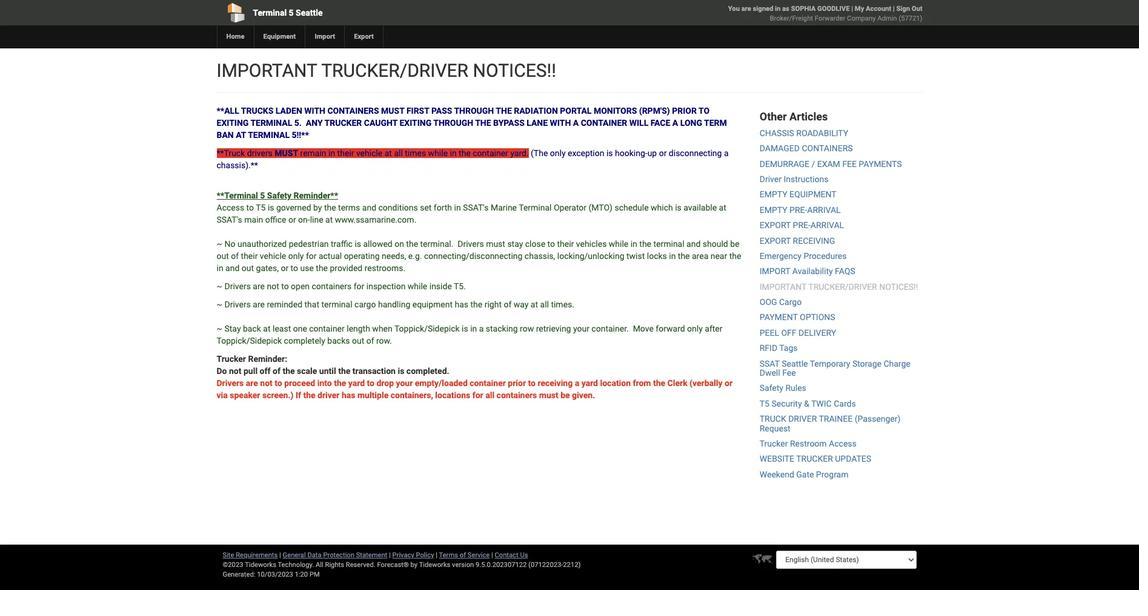 Task type: vqa. For each thing, say whether or not it's contained in the screenshot.
The Don'T Have An Account? Sign Up »
no



Task type: locate. For each thing, give the bounding box(es) containing it.
driver
[[760, 174, 782, 184]]

of left row.
[[366, 336, 374, 346]]

0 horizontal spatial trucker
[[325, 118, 362, 128]]

1 vertical spatial terminal
[[321, 300, 352, 310]]

ban
[[217, 130, 234, 140]]

1 vertical spatial seattle
[[782, 359, 808, 369]]

1 horizontal spatial vehicle
[[356, 148, 382, 158]]

0 vertical spatial only
[[550, 148, 566, 158]]

0 vertical spatial trucker
[[325, 118, 362, 128]]

peel
[[760, 328, 779, 338]]

drivers inside trucker reminder: do not pull off of the scale until the transaction is completed. drivers are not to proceed into the yard to drop your empty/loaded container prior to receiving a yard location from the clerk (verbally or via speaker screen.) if the driver has multiple containers, locations for all containers must be given.
[[217, 379, 244, 388]]

of inside ~ no unauthorized pedestrian traffic is allowed on the terminal.  drivers must stay close to their vehicles while in the terminal and should be out of their vehicle only for actual operating needs, e.g. connecting/disconnecting chassis, locking/unlocking twist locks in the area near the in and out gates, or to use the provided restrooms.
[[231, 251, 239, 261]]

www.ssamarine.com
[[335, 215, 414, 225]]

1 horizontal spatial containers
[[497, 391, 537, 401]]

1 horizontal spatial all
[[485, 391, 494, 401]]

restroom
[[790, 439, 827, 449]]

0 horizontal spatial trucker/driver
[[321, 60, 468, 81]]

3 ~ from the top
[[217, 300, 222, 310]]

terminal 5 seattle
[[253, 8, 323, 18]]

lane
[[527, 118, 548, 128]]

0 horizontal spatial access
[[217, 203, 244, 213]]

or
[[659, 148, 667, 158], [288, 215, 296, 225], [281, 264, 289, 273], [725, 379, 733, 388]]

0 horizontal spatial a
[[573, 118, 579, 128]]

or right up
[[659, 148, 667, 158]]

container up 'backs'
[[309, 324, 345, 334]]

connecting/disconnecting
[[424, 251, 523, 261]]

0 horizontal spatial containers
[[327, 106, 379, 116]]

terminal down ~ drivers are not to open containers for inspection while inside t5.
[[321, 300, 352, 310]]

times.
[[551, 300, 574, 310]]

of up version
[[460, 552, 466, 560]]

yard up given.
[[581, 379, 598, 388]]

of right off
[[273, 367, 281, 376]]

1 horizontal spatial seattle
[[782, 359, 808, 369]]

0 horizontal spatial a
[[479, 324, 484, 334]]

and down 'no' on the top
[[225, 264, 240, 273]]

export pre-arrival link
[[760, 221, 844, 230]]

all left 'times.'
[[540, 300, 549, 310]]

driver
[[788, 415, 817, 424]]

containers inside **all trucks laden with containers must first pass through the radiation portal monitors (rpm's) prior to exiting terminal 5.  any trucker caught exiting through the bypass lane with a container will face a long term ban at terminal 5!!**
[[327, 106, 379, 116]]

1 vertical spatial be
[[561, 391, 570, 401]]

remain
[[300, 148, 326, 158]]

| left my
[[851, 5, 853, 13]]

your up containers, at the left bottom of page
[[396, 379, 413, 388]]

1 horizontal spatial notices!!
[[879, 282, 918, 292]]

5 right **terminal
[[260, 191, 265, 201]]

0 horizontal spatial for
[[306, 251, 317, 261]]

by inside **terminal 5 safety reminder** access to t5 is governed by the terms and conditions set forth in ssat's marine terminal operator (mto) schedule which is available at ssat's main office or on-line at
[[313, 203, 322, 213]]

safety down dwell
[[760, 384, 783, 393]]

terminal inside "link"
[[253, 8, 287, 18]]

only up use
[[288, 251, 304, 261]]

0 vertical spatial trucker
[[217, 354, 246, 364]]

seattle inside "link"
[[296, 8, 323, 18]]

~ inside "~ stay back at least one container length when toppick/sidepick is in a stacking row retrieving your container.  move forward only after toppick/sidepick completely backs out of row."
[[217, 324, 222, 334]]

trucker/driver inside other articles chassis roadability damaged containers demurrage / exam fee payments driver instructions empty equipment empty pre-arrival export pre-arrival export receiving emergency procedures import availability faqs important trucker/driver notices!! oog cargo payment options peel off delivery rfid tags ssat seattle temporary storage charge dwell fee safety rules t5 security & twic cards truck driver trainee (passenger) request trucker restroom access website trucker updates weekend gate program
[[808, 282, 877, 292]]

while up twist
[[609, 239, 628, 249]]

to right prior
[[528, 379, 536, 388]]

1 vertical spatial and
[[687, 239, 701, 249]]

containers
[[327, 106, 379, 116], [802, 144, 853, 153]]

trucker/driver down export link
[[321, 60, 468, 81]]

0 horizontal spatial toppick/sidepick
[[217, 336, 282, 346]]

0 horizontal spatial 5
[[260, 191, 265, 201]]

or left on-
[[288, 215, 296, 225]]

2 vertical spatial and
[[225, 264, 240, 273]]

marine
[[491, 203, 517, 213]]

be inside ~ no unauthorized pedestrian traffic is allowed on the terminal.  drivers must stay close to their vehicles while in the terminal and should be out of their vehicle only for actual operating needs, e.g. connecting/disconnecting chassis, locking/unlocking twist locks in the area near the in and out gates, or to use the provided restrooms.
[[730, 239, 739, 249]]

0 horizontal spatial while
[[408, 282, 427, 291]]

1 horizontal spatial and
[[362, 203, 376, 213]]

terminal up locks
[[653, 239, 684, 249]]

inside
[[429, 282, 452, 291]]

right
[[485, 300, 502, 310]]

0 horizontal spatial safety
[[267, 191, 292, 201]]

must down receiving at the bottom of page
[[539, 391, 558, 401]]

terms of service link
[[439, 552, 490, 560]]

temporary
[[810, 359, 850, 369]]

seattle down the tags
[[782, 359, 808, 369]]

traffic
[[331, 239, 353, 249]]

has down t5.
[[455, 300, 468, 310]]

1 horizontal spatial must
[[539, 391, 558, 401]]

not down the gates,
[[267, 282, 279, 291]]

import availability faqs link
[[760, 267, 855, 276]]

0 horizontal spatial yard
[[348, 379, 365, 388]]

delivery
[[799, 328, 836, 338]]

trucker right any
[[325, 118, 362, 128]]

1 vertical spatial your
[[396, 379, 413, 388]]

seattle
[[296, 8, 323, 18], [782, 359, 808, 369]]

1 vertical spatial safety
[[760, 384, 783, 393]]

1 vertical spatial not
[[229, 367, 241, 376]]

~
[[217, 239, 222, 249], [217, 282, 222, 291], [217, 300, 222, 310], [217, 324, 222, 334]]

1 vertical spatial empty
[[760, 205, 787, 215]]

0 vertical spatial must
[[381, 106, 404, 116]]

1 vertical spatial with
[[550, 118, 571, 128]]

not down off
[[260, 379, 273, 388]]

1 vertical spatial terminal
[[248, 130, 290, 140]]

0 vertical spatial safety
[[267, 191, 292, 201]]

portal
[[560, 106, 592, 116]]

(passenger)
[[855, 415, 901, 424]]

must up caught
[[381, 106, 404, 116]]

exiting down **all
[[217, 118, 249, 128]]

trucker inside **all trucks laden with containers must first pass through the radiation portal monitors (rpm's) prior to exiting terminal 5.  any trucker caught exiting through the bypass lane with a container will face a long term ban at terminal 5!!**
[[325, 118, 362, 128]]

1 horizontal spatial a
[[672, 118, 678, 128]]

1 ~ from the top
[[217, 239, 222, 249]]

1 vertical spatial t5
[[760, 399, 769, 409]]

1 vertical spatial containers
[[802, 144, 853, 153]]

empty down driver
[[760, 190, 787, 200]]

1 horizontal spatial trucker
[[796, 455, 833, 464]]

driver instructions link
[[760, 174, 829, 184]]

2 vertical spatial all
[[485, 391, 494, 401]]

0 vertical spatial by
[[313, 203, 322, 213]]

1 horizontal spatial has
[[455, 300, 468, 310]]

5 for **terminal
[[260, 191, 265, 201]]

vehicle up the gates,
[[260, 251, 286, 261]]

| up 9.5.0.202307122
[[491, 552, 493, 560]]

important up the oog cargo link
[[760, 282, 807, 292]]

safety
[[267, 191, 292, 201], [760, 384, 783, 393]]

0 horizontal spatial containers
[[312, 282, 352, 291]]

1 horizontal spatial must
[[381, 106, 404, 116]]

2 horizontal spatial out
[[352, 336, 364, 346]]

is inside trucker reminder: do not pull off of the scale until the transaction is completed. drivers are not to proceed into the yard to drop your empty/loaded container prior to receiving a yard location from the clerk (verbally or via speaker screen.) if the driver has multiple containers, locations for all containers must be given.
[[398, 367, 404, 376]]

trucker/driver down faqs
[[808, 282, 877, 292]]

drivers inside ~ no unauthorized pedestrian traffic is allowed on the terminal.  drivers must stay close to their vehicles while in the terminal and should be out of their vehicle only for actual operating needs, e.g. connecting/disconnecting chassis, locking/unlocking twist locks in the area near the in and out gates, or to use the provided restrooms.
[[458, 239, 484, 249]]

while right times
[[428, 148, 448, 158]]

is left stacking
[[462, 324, 468, 334]]

that
[[304, 300, 319, 310]]

in inside **terminal 5 safety reminder** access to t5 is governed by the terms and conditions set forth in ssat's marine terminal operator (mto) schedule which is available at ssat's main office or on-line at
[[454, 203, 461, 213]]

the
[[496, 106, 512, 116], [475, 118, 491, 128]]

the down reminder** at the left
[[324, 203, 336, 213]]

0 vertical spatial toppick/sidepick
[[394, 324, 460, 334]]

1 horizontal spatial terminal
[[653, 239, 684, 249]]

of inside 'site requirements | general data protection statement | privacy policy | terms of service | contact us ©2023 tideworks technology. all rights reserved. forecast® by tideworks version 9.5.0.202307122 (07122023-2212) generated: 10/03/2023 1:20 pm'
[[460, 552, 466, 560]]

or inside **terminal 5 safety reminder** access to t5 is governed by the terms and conditions set forth in ssat's marine terminal operator (mto) schedule which is available at ssat's main office or on-line at
[[288, 215, 296, 225]]

your right retrieving
[[573, 324, 589, 334]]

if
[[296, 391, 301, 401]]

the up twist
[[639, 239, 651, 249]]

1 vertical spatial must
[[275, 148, 298, 158]]

2 horizontal spatial while
[[609, 239, 628, 249]]

has right driver
[[342, 391, 355, 401]]

trucks
[[241, 106, 273, 116]]

their
[[337, 148, 354, 158], [557, 239, 574, 249], [241, 251, 258, 261]]

1 horizontal spatial be
[[730, 239, 739, 249]]

must down 5!!**
[[275, 148, 298, 158]]

the left bypass
[[475, 118, 491, 128]]

0 vertical spatial ssat's
[[463, 203, 489, 213]]

1 vertical spatial trucker
[[796, 455, 833, 464]]

at inside "~ stay back at least one container length when toppick/sidepick is in a stacking row retrieving your container.  move forward only after toppick/sidepick completely backs out of row."
[[263, 324, 271, 334]]

1 vertical spatial container
[[309, 324, 345, 334]]

5 inside "link"
[[289, 8, 294, 18]]

ssat's up 'no' on the top
[[217, 215, 242, 225]]

terminal inside **terminal 5 safety reminder** access to t5 is governed by the terms and conditions set forth in ssat's marine terminal operator (mto) schedule which is available at ssat's main office or on-line at
[[519, 203, 552, 213]]

schedule
[[615, 203, 649, 213]]

2 horizontal spatial a
[[724, 148, 729, 158]]

for inside ~ no unauthorized pedestrian traffic is allowed on the terminal.  drivers must stay close to their vehicles while in the terminal and should be out of their vehicle only for actual operating needs, e.g. connecting/disconnecting chassis, locking/unlocking twist locks in the area near the in and out gates, or to use the provided restrooms.
[[306, 251, 317, 261]]

are down pull
[[246, 379, 258, 388]]

2 horizontal spatial only
[[687, 324, 703, 334]]

ssat's left marine
[[463, 203, 489, 213]]

empty
[[760, 190, 787, 200], [760, 205, 787, 215]]

0 horizontal spatial has
[[342, 391, 355, 401]]

drop
[[377, 379, 394, 388]]

0 horizontal spatial their
[[241, 251, 258, 261]]

which
[[651, 203, 673, 213]]

to right close
[[547, 239, 555, 249]]

0 horizontal spatial terminal
[[253, 8, 287, 18]]

1 vertical spatial important
[[760, 282, 807, 292]]

data
[[307, 552, 322, 560]]

all
[[394, 148, 403, 158], [540, 300, 549, 310], [485, 391, 494, 401]]

containers down provided
[[312, 282, 352, 291]]

use
[[300, 264, 314, 273]]

receiving
[[538, 379, 573, 388]]

terminal
[[653, 239, 684, 249], [321, 300, 352, 310]]

for up cargo
[[354, 282, 364, 291]]

needs,
[[382, 251, 406, 261]]

toppick/sidepick down equipment
[[394, 324, 460, 334]]

1 yard from the left
[[348, 379, 365, 388]]

only inside "~ stay back at least one container length when toppick/sidepick is in a stacking row retrieving your container.  move forward only after toppick/sidepick completely backs out of row."
[[687, 324, 703, 334]]

in
[[775, 5, 781, 13], [328, 148, 335, 158], [450, 148, 457, 158], [454, 203, 461, 213], [631, 239, 637, 249], [669, 251, 676, 261], [217, 264, 223, 273], [470, 324, 477, 334]]

options
[[800, 313, 835, 323]]

through down pass
[[433, 118, 473, 128]]

through right pass
[[454, 106, 494, 116]]

at left times
[[385, 148, 392, 158]]

0 vertical spatial important
[[217, 60, 317, 81]]

1 vertical spatial while
[[609, 239, 628, 249]]

pull
[[244, 367, 258, 376]]

4 ~ from the top
[[217, 324, 222, 334]]

while inside ~ no unauthorized pedestrian traffic is allowed on the terminal.  drivers must stay close to their vehicles while in the terminal and should be out of their vehicle only for actual operating needs, e.g. connecting/disconnecting chassis, locking/unlocking twist locks in the area near the in and out gates, or to use the provided restrooms.
[[609, 239, 628, 249]]

all inside trucker reminder: do not pull off of the scale until the transaction is completed. drivers are not to proceed into the yard to drop your empty/loaded container prior to receiving a yard location from the clerk (verbally or via speaker screen.) if the driver has multiple containers, locations for all containers must be given.
[[485, 391, 494, 401]]

to inside **terminal 5 safety reminder** access to t5 is governed by the terms and conditions set forth in ssat's marine terminal operator (mto) schedule which is available at ssat's main office or on-line at
[[246, 203, 254, 213]]

important
[[217, 60, 317, 81], [760, 282, 807, 292]]

1 vertical spatial toppick/sidepick
[[217, 336, 282, 346]]

2 exiting from the left
[[400, 118, 432, 128]]

reminder**
[[294, 191, 338, 201]]

in down **all trucks laden with containers must first pass through the radiation portal monitors (rpm's) prior to exiting terminal 5.  any trucker caught exiting through the bypass lane with a container will face a long term ban at terminal 5!!**
[[450, 148, 457, 158]]

1 vertical spatial trucker/driver
[[808, 282, 877, 292]]

access
[[217, 203, 244, 213], [829, 439, 857, 449]]

container inside trucker reminder: do not pull off of the scale until the transaction is completed. drivers are not to proceed into the yard to drop your empty/loaded container prior to receiving a yard location from the clerk (verbally or via speaker screen.) if the driver has multiple containers, locations for all containers must be given.
[[470, 379, 506, 388]]

site
[[223, 552, 234, 560]]

~ inside ~ no unauthorized pedestrian traffic is allowed on the terminal.  drivers must stay close to their vehicles while in the terminal and should be out of their vehicle only for actual operating needs, e.g. connecting/disconnecting chassis, locking/unlocking twist locks in the area near the in and out gates, or to use the provided restrooms.
[[217, 239, 222, 249]]

a right disconnecting
[[724, 148, 729, 158]]

of
[[231, 251, 239, 261], [504, 300, 512, 310], [366, 336, 374, 346], [273, 367, 281, 376], [460, 552, 466, 560]]

access down **terminal
[[217, 203, 244, 213]]

0 horizontal spatial all
[[394, 148, 403, 158]]

important down equipment link
[[217, 60, 317, 81]]

be right should
[[730, 239, 739, 249]]

their left vehicles
[[557, 239, 574, 249]]

pre- down empty equipment link
[[790, 205, 807, 215]]

1 vertical spatial terminal
[[519, 203, 552, 213]]

0 vertical spatial the
[[496, 106, 512, 116]]

the left area
[[678, 251, 690, 261]]

export up the emergency
[[760, 236, 791, 246]]

open
[[291, 282, 310, 291]]

and up area
[[687, 239, 701, 249]]

0 vertical spatial through
[[454, 106, 494, 116]]

only right (the
[[550, 148, 566, 158]]

0 horizontal spatial trucker
[[217, 354, 246, 364]]

terminal up equipment at the left of page
[[253, 8, 287, 18]]

and up www.ssamarine.com link
[[362, 203, 376, 213]]

trucker inside other articles chassis roadability damaged containers demurrage / exam fee payments driver instructions empty equipment empty pre-arrival export pre-arrival export receiving emergency procedures import availability faqs important trucker/driver notices!! oog cargo payment options peel off delivery rfid tags ssat seattle temporary storage charge dwell fee safety rules t5 security & twic cards truck driver trainee (passenger) request trucker restroom access website trucker updates weekend gate program
[[796, 455, 833, 464]]

policy
[[416, 552, 434, 560]]

a down the portal
[[573, 118, 579, 128]]

0 horizontal spatial notices!!
[[473, 60, 556, 81]]

2 vertical spatial a
[[575, 379, 579, 388]]

chassis,
[[525, 251, 555, 261]]

must left "stay"
[[486, 239, 505, 249]]

all right locations
[[485, 391, 494, 401]]

to up screen.) on the left bottom of page
[[275, 379, 282, 388]]

or inside ~ no unauthorized pedestrian traffic is allowed on the terminal.  drivers must stay close to their vehicles while in the terminal and should be out of their vehicle only for actual operating needs, e.g. connecting/disconnecting chassis, locking/unlocking twist locks in the area near the in and out gates, or to use the provided restrooms.
[[281, 264, 289, 273]]

all left times
[[394, 148, 403, 158]]

clerk
[[667, 379, 687, 388]]

version
[[452, 562, 474, 570]]

must inside ~ no unauthorized pedestrian traffic is allowed on the terminal.  drivers must stay close to their vehicles while in the terminal and should be out of their vehicle only for actual operating needs, e.g. connecting/disconnecting chassis, locking/unlocking twist locks in the area near the in and out gates, or to use the provided restrooms.
[[486, 239, 505, 249]]

~ for ~ drivers are reminded that terminal cargo handling equipment has the right of way at all times.
[[217, 300, 222, 310]]

near
[[711, 251, 727, 261]]

in inside "~ stay back at least one container length when toppick/sidepick is in a stacking row retrieving your container.  move forward only after toppick/sidepick completely backs out of row."
[[470, 324, 477, 334]]

demurrage / exam fee payments link
[[760, 159, 902, 169]]

pre- down empty pre-arrival link
[[793, 221, 811, 230]]

a right face
[[672, 118, 678, 128]]

1 horizontal spatial access
[[829, 439, 857, 449]]

1 vertical spatial access
[[829, 439, 857, 449]]

cards
[[834, 399, 856, 409]]

office
[[265, 215, 286, 225]]

for
[[306, 251, 317, 261], [354, 282, 364, 291], [472, 391, 483, 401]]

is inside "~ stay back at least one container length when toppick/sidepick is in a stacking row retrieving your container.  move forward only after toppick/sidepick completely backs out of row."
[[462, 324, 468, 334]]

0 vertical spatial while
[[428, 148, 448, 158]]

containers up caught
[[327, 106, 379, 116]]

1 exiting from the left
[[217, 118, 249, 128]]

ssat seattle temporary storage charge dwell fee link
[[760, 359, 911, 378]]

0 horizontal spatial exiting
[[217, 118, 249, 128]]

are inside you are signed in as sophia goodlive | my account | sign out broker/freight forwarder company admin (57721)
[[741, 5, 751, 13]]

0 vertical spatial containers
[[327, 106, 379, 116]]

2 ~ from the top
[[217, 282, 222, 291]]

with
[[304, 106, 325, 116], [550, 118, 571, 128]]

is
[[606, 148, 613, 158], [268, 203, 274, 213], [675, 203, 682, 213], [355, 239, 361, 249], [462, 324, 468, 334], [398, 367, 404, 376]]

restrooms.
[[365, 264, 405, 273]]

with down the portal
[[550, 118, 571, 128]]

trucker down request
[[760, 439, 788, 449]]

be inside trucker reminder: do not pull off of the scale until the transaction is completed. drivers are not to proceed into the yard to drop your empty/loaded container prior to receiving a yard location from the clerk (verbally or via speaker screen.) if the driver has multiple containers, locations for all containers must be given.
[[561, 391, 570, 401]]

long
[[680, 118, 702, 128]]

their down unauthorized at left top
[[241, 251, 258, 261]]

must
[[486, 239, 505, 249], [539, 391, 558, 401]]

in right "remain"
[[328, 148, 335, 158]]

container left prior
[[470, 379, 506, 388]]

arrival down equipment
[[807, 205, 841, 215]]

5 inside **terminal 5 safety reminder** access to t5 is governed by the terms and conditions set forth in ssat's marine terminal operator (mto) schedule which is available at ssat's main office or on-line at
[[260, 191, 265, 201]]

safety up the governed on the left top of page
[[267, 191, 292, 201]]

must inside trucker reminder: do not pull off of the scale until the transaction is completed. drivers are not to proceed into the yard to drop your empty/loaded container prior to receiving a yard location from the clerk (verbally or via speaker screen.) if the driver has multiple containers, locations for all containers must be given.
[[539, 391, 558, 401]]

0 horizontal spatial must
[[275, 148, 298, 158]]

generated:
[[223, 571, 255, 579]]

terminal down 'trucks'
[[250, 118, 292, 128]]

0 vertical spatial export
[[760, 221, 791, 230]]

1 vertical spatial notices!!
[[879, 282, 918, 292]]

1 vertical spatial vehicle
[[260, 251, 286, 261]]

t5 up main
[[256, 203, 266, 213]]

not for pull
[[229, 367, 241, 376]]

of left "way" on the bottom of page
[[504, 300, 512, 310]]

1 empty from the top
[[760, 190, 787, 200]]

0 vertical spatial your
[[573, 324, 589, 334]]

their right "remain"
[[337, 148, 354, 158]]

governed
[[276, 203, 311, 213]]

~ for ~ no unauthorized pedestrian traffic is allowed on the terminal.  drivers must stay close to their vehicles while in the terminal and should be out of their vehicle only for actual operating needs, e.g. connecting/disconnecting chassis, locking/unlocking twist locks in the area near the in and out gates, or to use the provided restrooms.
[[217, 239, 222, 249]]

5 for terminal
[[289, 8, 294, 18]]

0 vertical spatial empty
[[760, 190, 787, 200]]

service
[[468, 552, 490, 560]]

equipment
[[790, 190, 837, 200]]

2 vertical spatial their
[[241, 251, 258, 261]]

ssat's
[[463, 203, 489, 213], [217, 215, 242, 225]]

toppick/sidepick down back
[[217, 336, 282, 346]]

all
[[316, 562, 323, 570]]

area
[[692, 251, 708, 261]]

rfid tags link
[[760, 344, 798, 353]]

operator
[[554, 203, 587, 213]]

2 yard from the left
[[581, 379, 598, 388]]

a
[[573, 118, 579, 128], [672, 118, 678, 128]]

location
[[600, 379, 631, 388]]

safety inside **terminal 5 safety reminder** access to t5 is governed by the terms and conditions set forth in ssat's marine terminal operator (mto) schedule which is available at ssat's main office or on-line at
[[267, 191, 292, 201]]

container inside "~ stay back at least one container length when toppick/sidepick is in a stacking row retrieving your container.  move forward only after toppick/sidepick completely backs out of row."
[[309, 324, 345, 334]]

broker/freight
[[770, 15, 813, 22]]

container left yard.
[[473, 148, 508, 158]]

1 horizontal spatial exiting
[[400, 118, 432, 128]]

not right the do
[[229, 367, 241, 376]]

retrieving
[[536, 324, 571, 334]]

is up containers, at the left bottom of page
[[398, 367, 404, 376]]

0 vertical spatial notices!!
[[473, 60, 556, 81]]

access up "updates"
[[829, 439, 857, 449]]

toppick/sidepick
[[394, 324, 460, 334], [217, 336, 282, 346]]

(the
[[531, 148, 548, 158]]

0 vertical spatial and
[[362, 203, 376, 213]]

0 vertical spatial 5
[[289, 8, 294, 18]]

0 vertical spatial containers
[[312, 282, 352, 291]]

containers up exam
[[802, 144, 853, 153]]

pedestrian
[[289, 239, 329, 249]]

while left inside
[[408, 282, 427, 291]]

terms
[[338, 203, 360, 213]]

1 horizontal spatial containers
[[802, 144, 853, 153]]

truck
[[760, 415, 786, 424]]

0 horizontal spatial be
[[561, 391, 570, 401]]

inspection
[[366, 282, 406, 291]]

10/03/2023
[[257, 571, 293, 579]]

my
[[855, 5, 864, 13]]

0 vertical spatial must
[[486, 239, 505, 249]]

in left as
[[775, 5, 781, 13]]



Task type: describe. For each thing, give the bounding box(es) containing it.
are down the gates,
[[253, 282, 265, 291]]

in left the gates,
[[217, 264, 223, 273]]

a inside (the only exception is hooking-up or disconnecting a chassis).**
[[724, 148, 729, 158]]

the right if
[[303, 391, 315, 401]]

to
[[699, 106, 710, 116]]

for inside trucker reminder: do not pull off of the scale until the transaction is completed. drivers are not to proceed into the yard to drop your empty/loaded container prior to receiving a yard location from the clerk (verbally or via speaker screen.) if the driver has multiple containers, locations for all containers must be given.
[[472, 391, 483, 401]]

exception
[[568, 148, 604, 158]]

is inside (the only exception is hooking-up or disconnecting a chassis).**
[[606, 148, 613, 158]]

1 horizontal spatial toppick/sidepick
[[394, 324, 460, 334]]

vehicles
[[576, 239, 607, 249]]

equipment link
[[254, 25, 305, 48]]

1 horizontal spatial ssat's
[[463, 203, 489, 213]]

©2023 tideworks
[[223, 562, 276, 570]]

the inside **terminal 5 safety reminder** access to t5 is governed by the terms and conditions set forth in ssat's marine terminal operator (mto) schedule which is available at ssat's main office or on-line at
[[324, 203, 336, 213]]

equipment
[[412, 300, 453, 310]]

t5 inside **terminal 5 safety reminder** access to t5 is governed by the terms and conditions set forth in ssat's marine terminal operator (mto) schedule which is available at ssat's main office or on-line at
[[256, 203, 266, 213]]

and inside **terminal 5 safety reminder** access to t5 is governed by the terms and conditions set forth in ssat's marine terminal operator (mto) schedule which is available at ssat's main office or on-line at
[[362, 203, 376, 213]]

the up proceed
[[283, 367, 295, 376]]

not for to
[[267, 282, 279, 291]]

empty equipment link
[[760, 190, 837, 200]]

on
[[395, 239, 404, 249]]

important inside other articles chassis roadability damaged containers demurrage / exam fee payments driver instructions empty equipment empty pre-arrival export pre-arrival export receiving emergency procedures import availability faqs important trucker/driver notices!! oog cargo payment options peel off delivery rfid tags ssat seattle temporary storage charge dwell fee safety rules t5 security & twic cards truck driver trainee (passenger) request trucker restroom access website trucker updates weekend gate program
[[760, 282, 807, 292]]

are up back
[[253, 300, 265, 310]]

0 vertical spatial all
[[394, 148, 403, 158]]

only inside ~ no unauthorized pedestrian traffic is allowed on the terminal.  drivers must stay close to their vehicles while in the terminal and should be out of their vehicle only for actual operating needs, e.g. connecting/disconnecting chassis, locking/unlocking twist locks in the area near the in and out gates, or to use the provided restrooms.
[[288, 251, 304, 261]]

to left use
[[291, 264, 298, 273]]

us
[[520, 552, 528, 560]]

in right locks
[[669, 251, 676, 261]]

at right available
[[719, 203, 726, 213]]

the right the "near"
[[729, 251, 741, 261]]

(rpm's)
[[639, 106, 670, 116]]

line
[[310, 215, 323, 225]]

contact
[[495, 552, 518, 560]]

of inside "~ stay back at least one container length when toppick/sidepick is in a stacking row retrieving your container.  move forward only after toppick/sidepick completely backs out of row."
[[366, 336, 374, 346]]

the right from
[[653, 379, 665, 388]]

is inside ~ no unauthorized pedestrian traffic is allowed on the terminal.  drivers must stay close to their vehicles while in the terminal and should be out of their vehicle only for actual operating needs, e.g. connecting/disconnecting chassis, locking/unlocking twist locks in the area near the in and out gates, or to use the provided restrooms.
[[355, 239, 361, 249]]

face
[[651, 118, 670, 128]]

in inside you are signed in as sophia goodlive | my account | sign out broker/freight forwarder company admin (57721)
[[775, 5, 781, 13]]

**all
[[217, 106, 239, 116]]

a inside trucker reminder: do not pull off of the scale until the transaction is completed. drivers are not to proceed into the yard to drop your empty/loaded container prior to receiving a yard location from the clerk (verbally or via speaker screen.) if the driver has multiple containers, locations for all containers must be given.
[[575, 379, 579, 388]]

multiple
[[357, 391, 389, 401]]

safety rules link
[[760, 384, 806, 393]]

| left sign at right
[[893, 5, 895, 13]]

0 vertical spatial has
[[455, 300, 468, 310]]

handling
[[378, 300, 410, 310]]

containers inside trucker reminder: do not pull off of the scale until the transaction is completed. drivers are not to proceed into the yard to drop your empty/loaded container prior to receiving a yard location from the clerk (verbally or via speaker screen.) if the driver has multiple containers, locations for all containers must be given.
[[497, 391, 537, 401]]

1 horizontal spatial for
[[354, 282, 364, 291]]

row
[[520, 324, 534, 334]]

payment
[[760, 313, 798, 323]]

t5 security & twic cards link
[[760, 399, 856, 409]]

articles
[[790, 110, 828, 123]]

2 export from the top
[[760, 236, 791, 246]]

2 vertical spatial while
[[408, 282, 427, 291]]

1 vertical spatial all
[[540, 300, 549, 310]]

| left general
[[279, 552, 281, 560]]

0 horizontal spatial out
[[217, 251, 229, 261]]

by inside 'site requirements | general data protection statement | privacy policy | terms of service | contact us ©2023 tideworks technology. all rights reserved. forecast® by tideworks version 9.5.0.202307122 (07122023-2212) generated: 10/03/2023 1:20 pm'
[[411, 562, 418, 570]]

requirements
[[236, 552, 278, 560]]

trucker inside other articles chassis roadability damaged containers demurrage / exam fee payments driver instructions empty equipment empty pre-arrival export pre-arrival export receiving emergency procedures import availability faqs important trucker/driver notices!! oog cargo payment options peel off delivery rfid tags ssat seattle temporary storage charge dwell fee safety rules t5 security & twic cards truck driver trainee (passenger) request trucker restroom access website trucker updates weekend gate program
[[760, 439, 788, 449]]

t5 inside other articles chassis roadability damaged containers demurrage / exam fee payments driver instructions empty equipment empty pre-arrival export pre-arrival export receiving emergency procedures import availability faqs important trucker/driver notices!! oog cargo payment options peel off delivery rfid tags ssat seattle temporary storage charge dwell fee safety rules t5 security & twic cards truck driver trainee (passenger) request trucker restroom access website trucker updates weekend gate program
[[760, 399, 769, 409]]

0 vertical spatial their
[[337, 148, 354, 158]]

driver
[[318, 391, 340, 401]]

0 vertical spatial with
[[304, 106, 325, 116]]

0 vertical spatial terminal
[[250, 118, 292, 128]]

1 vertical spatial the
[[475, 118, 491, 128]]

vehicle inside ~ no unauthorized pedestrian traffic is allowed on the terminal.  drivers must stay close to their vehicles while in the terminal and should be out of their vehicle only for actual operating needs, e.g. connecting/disconnecting chassis, locking/unlocking twist locks in the area near the in and out gates, or to use the provided restrooms.
[[260, 251, 286, 261]]

signed
[[753, 5, 773, 13]]

or inside (the only exception is hooking-up or disconnecting a chassis).**
[[659, 148, 667, 158]]

a inside "~ stay back at least one container length when toppick/sidepick is in a stacking row retrieving your container.  move forward only after toppick/sidepick completely backs out of row."
[[479, 324, 484, 334]]

completed.
[[406, 367, 449, 376]]

1 vertical spatial through
[[433, 118, 473, 128]]

storage
[[852, 359, 882, 369]]

procedures
[[804, 251, 847, 261]]

twic
[[811, 399, 832, 409]]

until
[[319, 367, 336, 376]]

the up e.g.
[[406, 239, 418, 249]]

to left open
[[281, 282, 289, 291]]

0 vertical spatial container
[[473, 148, 508, 158]]

access inside **terminal 5 safety reminder** access to t5 is governed by the terms and conditions set forth in ssat's marine terminal operator (mto) schedule which is available at ssat's main office or on-line at
[[217, 203, 244, 213]]

are inside trucker reminder: do not pull off of the scale until the transaction is completed. drivers are not to proceed into the yard to drop your empty/loaded container prior to receiving a yard location from the clerk (verbally or via speaker screen.) if the driver has multiple containers, locations for all containers must be given.
[[246, 379, 258, 388]]

move
[[633, 324, 654, 334]]

proceed
[[284, 379, 315, 388]]

radiation
[[514, 106, 558, 116]]

on-
[[298, 215, 310, 225]]

~ for ~ drivers are not to open containers for inspection while inside t5.
[[217, 282, 222, 291]]

as
[[782, 5, 789, 13]]

site requirements link
[[223, 552, 278, 560]]

or inside trucker reminder: do not pull off of the scale until the transaction is completed. drivers are not to proceed into the yard to drop your empty/loaded container prior to receiving a yard location from the clerk (verbally or via speaker screen.) if the driver has multiple containers, locations for all containers must be given.
[[725, 379, 733, 388]]

is right which
[[675, 203, 682, 213]]

bypass
[[493, 118, 525, 128]]

2212)
[[563, 562, 581, 570]]

9.5.0.202307122
[[476, 562, 527, 570]]

prior
[[508, 379, 526, 388]]

forth
[[434, 203, 452, 213]]

0 vertical spatial pre-
[[790, 205, 807, 215]]

**all trucks laden with containers must first pass through the radiation portal monitors (rpm's) prior to exiting terminal 5.  any trucker caught exiting through the bypass lane with a container will face a long term ban at terminal 5!!**
[[217, 106, 727, 140]]

forward
[[656, 324, 685, 334]]

transaction
[[352, 367, 396, 376]]

tideworks
[[419, 562, 450, 570]]

monitors
[[594, 106, 637, 116]]

out inside "~ stay back at least one container length when toppick/sidepick is in a stacking row retrieving your container.  move forward only after toppick/sidepick completely backs out of row."
[[352, 336, 364, 346]]

seattle inside other articles chassis roadability damaged containers demurrage / exam fee payments driver instructions empty equipment empty pre-arrival export pre-arrival export receiving emergency procedures import availability faqs important trucker/driver notices!! oog cargo payment options peel off delivery rfid tags ssat seattle temporary storage charge dwell fee safety rules t5 security & twic cards truck driver trainee (passenger) request trucker restroom access website trucker updates weekend gate program
[[782, 359, 808, 369]]

weekend gate program link
[[760, 470, 849, 480]]

trucker inside trucker reminder: do not pull off of the scale until the transaction is completed. drivers are not to proceed into the yard to drop your empty/loaded container prior to receiving a yard location from the clerk (verbally or via speaker screen.) if the driver has multiple containers, locations for all containers must be given.
[[217, 354, 246, 364]]

scale
[[297, 367, 317, 376]]

locking/unlocking
[[557, 251, 624, 261]]

trainee
[[819, 415, 853, 424]]

speaker
[[230, 391, 260, 401]]

0 vertical spatial arrival
[[807, 205, 841, 215]]

terminal inside ~ no unauthorized pedestrian traffic is allowed on the terminal.  drivers must stay close to their vehicles while in the terminal and should be out of their vehicle only for actual operating needs, e.g. connecting/disconnecting chassis, locking/unlocking twist locks in the area near the in and out gates, or to use the provided restrooms.
[[653, 239, 684, 249]]

the right 'into'
[[334, 379, 346, 388]]

at
[[236, 130, 246, 140]]

forecast®
[[377, 562, 409, 570]]

at right "way" on the bottom of page
[[531, 300, 538, 310]]

**truck drivers must remain in their vehicle at all times while in the container yard.
[[217, 148, 529, 158]]

to up multiple
[[367, 379, 374, 388]]

the right until
[[338, 367, 350, 376]]

| up forecast®
[[389, 552, 391, 560]]

the down actual
[[316, 264, 328, 273]]

(57721)
[[899, 15, 922, 22]]

**terminal 5 safety reminder** access to t5 is governed by the terms and conditions set forth in ssat's marine terminal operator (mto) schedule which is available at ssat's main office or on-line at
[[217, 191, 726, 225]]

your inside "~ stay back at least one container length when toppick/sidepick is in a stacking row retrieving your container.  move forward only after toppick/sidepick completely backs out of row."
[[573, 324, 589, 334]]

only inside (the only exception is hooking-up or disconnecting a chassis).**
[[550, 148, 566, 158]]

2 horizontal spatial and
[[687, 239, 701, 249]]

the down **all trucks laden with containers must first pass through the radiation portal monitors (rpm's) prior to exiting terminal 5.  any trucker caught exiting through the bypass lane with a container will face a long term ban at terminal 5!!**
[[459, 148, 471, 158]]

0 vertical spatial trucker/driver
[[321, 60, 468, 81]]

account
[[866, 5, 891, 13]]

1 vertical spatial arrival
[[811, 221, 844, 230]]

any
[[306, 118, 323, 128]]

damaged
[[760, 144, 800, 153]]

safety inside other articles chassis roadability damaged containers demurrage / exam fee payments driver instructions empty equipment empty pre-arrival export pre-arrival export receiving emergency procedures import availability faqs important trucker/driver notices!! oog cargo payment options peel off delivery rfid tags ssat seattle temporary storage charge dwell fee safety rules t5 security & twic cards truck driver trainee (passenger) request trucker restroom access website trucker updates weekend gate program
[[760, 384, 783, 393]]

conditions
[[378, 203, 418, 213]]

access inside other articles chassis roadability damaged containers demurrage / exam fee payments driver instructions empty equipment empty pre-arrival export pre-arrival export receiving emergency procedures import availability faqs important trucker/driver notices!! oog cargo payment options peel off delivery rfid tags ssat seattle temporary storage charge dwell fee safety rules t5 security & twic cards truck driver trainee (passenger) request trucker restroom access website trucker updates weekend gate program
[[829, 439, 857, 449]]

| up tideworks
[[436, 552, 437, 560]]

must inside **all trucks laden with containers must first pass through the radiation portal monitors (rpm's) prior to exiting terminal 5.  any trucker caught exiting through the bypass lane with a container will face a long term ban at terminal 5!!**
[[381, 106, 404, 116]]

0 horizontal spatial important
[[217, 60, 317, 81]]

2 a from the left
[[672, 118, 678, 128]]

locks
[[647, 251, 667, 261]]

weekend
[[760, 470, 794, 480]]

1 vertical spatial out
[[242, 264, 254, 273]]

the left right
[[470, 300, 482, 310]]

t5.
[[454, 282, 466, 291]]

at right line
[[325, 215, 333, 225]]

containers inside other articles chassis roadability damaged containers demurrage / exam fee payments driver instructions empty equipment empty pre-arrival export pre-arrival export receiving emergency procedures import availability faqs important trucker/driver notices!! oog cargo payment options peel off delivery rfid tags ssat seattle temporary storage charge dwell fee safety rules t5 security & twic cards truck driver trainee (passenger) request trucker restroom access website trucker updates weekend gate program
[[802, 144, 853, 153]]

0 horizontal spatial terminal
[[321, 300, 352, 310]]

2 horizontal spatial their
[[557, 239, 574, 249]]

1 vertical spatial ssat's
[[217, 215, 242, 225]]

1 a from the left
[[573, 118, 579, 128]]

~ drivers are reminded that terminal cargo handling equipment has the right of way at all times.
[[217, 300, 574, 310]]

request
[[760, 424, 791, 434]]

rules
[[786, 384, 806, 393]]

rfid
[[760, 344, 777, 353]]

times
[[405, 148, 426, 158]]

equipment
[[263, 33, 296, 41]]

hooking-
[[615, 148, 647, 158]]

~ stay back at least one container length when toppick/sidepick is in a stacking row retrieving your container.  move forward only after toppick/sidepick completely backs out of row.
[[217, 324, 723, 346]]

emergency procedures link
[[760, 251, 847, 261]]

chassis).**
[[217, 161, 258, 170]]

has inside trucker reminder: do not pull off of the scale until the transaction is completed. drivers are not to proceed into the yard to drop your empty/loaded container prior to receiving a yard location from the clerk (verbally or via speaker screen.) if the driver has multiple containers, locations for all containers must be given.
[[342, 391, 355, 401]]

0 horizontal spatial and
[[225, 264, 240, 273]]

of inside trucker reminder: do not pull off of the scale until the transaction is completed. drivers are not to proceed into the yard to drop your empty/loaded container prior to receiving a yard location from the clerk (verbally or via speaker screen.) if the driver has multiple containers, locations for all containers must be given.
[[273, 367, 281, 376]]

2 vertical spatial not
[[260, 379, 273, 388]]

0 vertical spatial vehicle
[[356, 148, 382, 158]]

trucker reminder: do not pull off of the scale until the transaction is completed. drivers are not to proceed into the yard to drop your empty/loaded container prior to receiving a yard location from the clerk (verbally or via speaker screen.) if the driver has multiple containers, locations for all containers must be given.
[[217, 354, 733, 401]]

unauthorized
[[237, 239, 287, 249]]

caught
[[364, 118, 397, 128]]

notices!! inside other articles chassis roadability damaged containers demurrage / exam fee payments driver instructions empty equipment empty pre-arrival export pre-arrival export receiving emergency procedures import availability faqs important trucker/driver notices!! oog cargo payment options peel off delivery rfid tags ssat seattle temporary storage charge dwell fee safety rules t5 security & twic cards truck driver trainee (passenger) request trucker restroom access website trucker updates weekend gate program
[[879, 282, 918, 292]]

should
[[703, 239, 728, 249]]

goodlive
[[817, 5, 850, 13]]

~ for ~ stay back at least one container length when toppick/sidepick is in a stacking row retrieving your container.  move forward only after toppick/sidepick completely backs out of row.
[[217, 324, 222, 334]]

security
[[772, 399, 802, 409]]

exam
[[817, 159, 840, 169]]

in up twist
[[631, 239, 637, 249]]

1 vertical spatial pre-
[[793, 221, 811, 230]]

1 horizontal spatial while
[[428, 148, 448, 158]]

peel off delivery link
[[760, 328, 836, 338]]

is up office
[[268, 203, 274, 213]]

1 export from the top
[[760, 221, 791, 230]]

your inside trucker reminder: do not pull off of the scale until the transaction is completed. drivers are not to proceed into the yard to drop your empty/loaded container prior to receiving a yard location from the clerk (verbally or via speaker screen.) if the driver has multiple containers, locations for all containers must be given.
[[396, 379, 413, 388]]

2 empty from the top
[[760, 205, 787, 215]]



